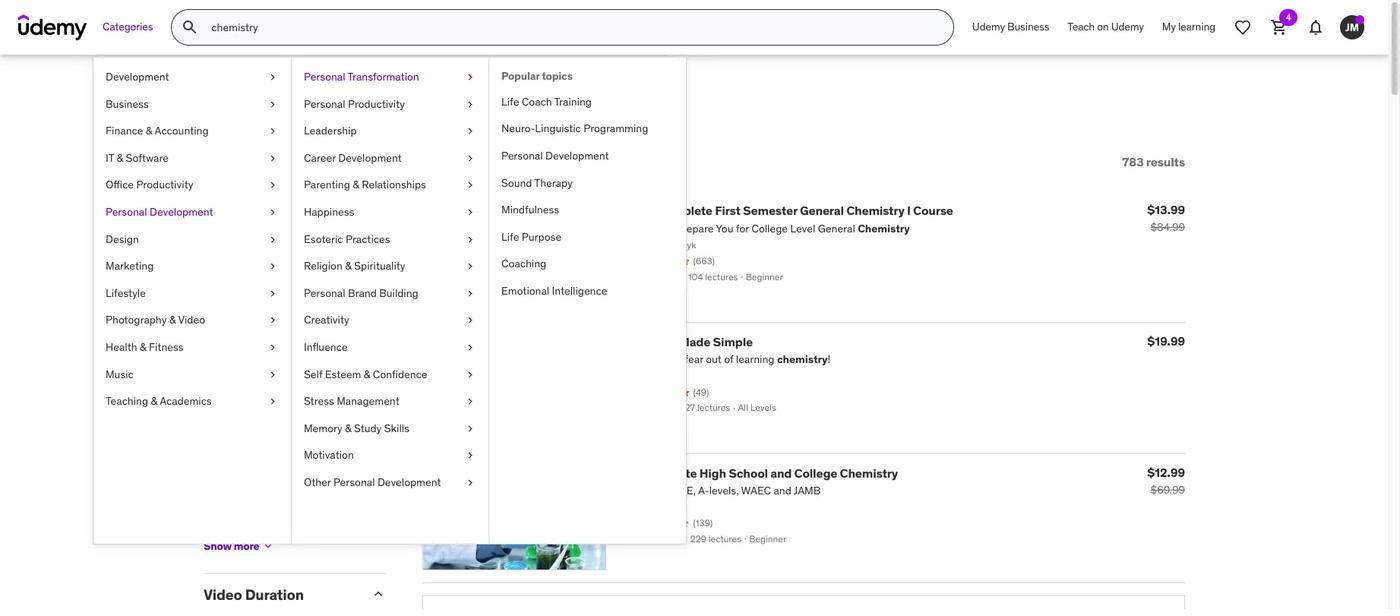 Task type: locate. For each thing, give the bounding box(es) containing it.
xsmall image inside creativity link
[[464, 313, 476, 328]]

0 vertical spatial chemistry
[[847, 203, 905, 218]]

other
[[304, 476, 331, 489]]

personal development for top personal development link
[[502, 149, 609, 163]]

personal up leadership
[[304, 97, 345, 111]]

relationships
[[362, 178, 426, 192]]

& for finance & accounting
[[146, 124, 152, 138]]

video down show
[[204, 586, 242, 604]]

finance
[[106, 124, 143, 138]]

office productivity
[[106, 178, 193, 192]]

2 udemy from the left
[[1112, 20, 1144, 34]]

teach on udemy link
[[1059, 9, 1153, 46]]

xsmall image inside leadership link
[[464, 124, 476, 139]]

1 vertical spatial 783
[[1122, 154, 1144, 169]]

xsmall image inside teaching & academics link
[[267, 394, 279, 409]]

xsmall image for design
[[267, 232, 279, 247]]

popular topics
[[502, 69, 573, 83]]

personal transformation
[[304, 70, 419, 84]]

& right health
[[140, 340, 146, 354]]

productivity down 'software'
[[136, 178, 193, 192]]

chemistry left i
[[847, 203, 905, 218]]

personal development link down neuro-linguistic programming
[[489, 143, 686, 170]]

1 udemy from the left
[[973, 20, 1005, 34]]

emotional
[[502, 284, 550, 298]]

& right 3.5
[[296, 313, 302, 326]]

xsmall image inside lifestyle link
[[267, 286, 279, 301]]

personal right other
[[334, 476, 375, 489]]

&
[[146, 124, 152, 138], [117, 151, 123, 165], [353, 178, 359, 192], [296, 259, 302, 272], [345, 259, 352, 273], [296, 286, 303, 299], [296, 313, 302, 326], [169, 313, 176, 327], [296, 340, 303, 353], [140, 340, 146, 354], [364, 367, 370, 381], [151, 394, 157, 408], [345, 422, 352, 435]]

0 vertical spatial business
[[1008, 20, 1050, 34]]

development down motivation link
[[378, 476, 441, 489]]

up for 3.5 & up
[[305, 313, 317, 326]]

personal development inside personal transformation 'element'
[[502, 149, 609, 163]]

xsmall image for memory & study skills
[[464, 422, 476, 436]]

development up the "parenting & relationships"
[[338, 151, 402, 165]]

health & fitness link
[[93, 334, 291, 361]]

up left (541) on the left of the page
[[305, 313, 317, 326]]

xsmall image inside personal development link
[[267, 205, 279, 220]]

esoteric practices link
[[292, 226, 489, 253]]

life
[[502, 95, 519, 109], [502, 230, 519, 244]]

xsmall image inside personal brand building link
[[464, 286, 476, 301]]

xsmall image for personal development
[[267, 205, 279, 220]]

xsmall image inside esoteric practices link
[[464, 232, 476, 247]]

1 horizontal spatial personal development link
[[489, 143, 686, 170]]

software
[[126, 151, 169, 165]]

2 up from the top
[[305, 286, 317, 299]]

& right finance
[[146, 124, 152, 138]]

3.5
[[278, 313, 293, 326]]

4
[[1286, 11, 1292, 23]]

xsmall image inside career development link
[[464, 151, 476, 166]]

xsmall image for personal brand building
[[464, 286, 476, 301]]

video duration button
[[204, 586, 359, 604]]

music link
[[93, 361, 291, 388]]

783 for 783 results for "chemistry"
[[204, 90, 247, 121]]

chemistry right college
[[840, 465, 898, 481]]

xsmall image inside design link
[[267, 232, 279, 247]]

personal development link
[[489, 143, 686, 170], [93, 199, 291, 226]]

categories button
[[93, 9, 162, 46]]

xsmall image inside other personal development link
[[464, 476, 476, 491]]

chemistry made simple link
[[619, 334, 753, 350]]

up
[[305, 259, 317, 272], [305, 286, 317, 299], [305, 313, 317, 326], [305, 340, 317, 353]]

personal brand building link
[[292, 280, 489, 307]]

xsmall image inside personal productivity link
[[464, 97, 476, 112]]

xsmall image inside memory & study skills link
[[464, 422, 476, 436]]

& for it & software
[[117, 151, 123, 165]]

other personal development link
[[292, 470, 489, 497]]

business up finance
[[106, 97, 149, 111]]

xsmall image inside personal transformation link
[[464, 70, 476, 85]]

& right the teaching
[[151, 394, 157, 408]]

design
[[106, 232, 139, 246]]

religion & spirituality
[[304, 259, 405, 273]]

business
[[1008, 20, 1050, 34], [106, 97, 149, 111]]

personal inside 'element'
[[502, 149, 543, 163]]

photography & video link
[[93, 307, 291, 334]]

made
[[679, 334, 711, 350]]

development down office productivity link
[[150, 205, 213, 219]]

& for memory & study skills
[[345, 422, 352, 435]]

& right the religion at the top of the page
[[345, 259, 352, 273]]

high
[[700, 465, 726, 481]]

popular
[[502, 69, 540, 83]]

self esteem & confidence
[[304, 367, 427, 381]]

xsmall image for personal productivity
[[464, 97, 476, 112]]

xsmall image inside religion & spirituality link
[[464, 259, 476, 274]]

& right it
[[117, 151, 123, 165]]

development down neuro-linguistic programming
[[546, 149, 609, 163]]

udemy image
[[18, 14, 87, 40]]

i
[[907, 203, 911, 218]]

udemy business
[[973, 20, 1050, 34]]

xsmall image for music
[[267, 367, 279, 382]]

& for 3.5 & up (541)
[[296, 313, 302, 326]]

emotional intelligence link
[[489, 278, 686, 305]]

xsmall image for show more
[[262, 541, 275, 553]]

xsmall image inside self esteem & confidence link
[[464, 367, 476, 382]]

xsmall image inside it & software link
[[267, 151, 279, 166]]

xsmall image for happiness
[[464, 205, 476, 220]]

0 vertical spatial video
[[178, 313, 205, 327]]

personal for top personal development link
[[502, 149, 543, 163]]

0 horizontal spatial personal development link
[[93, 199, 291, 226]]

spirituality
[[354, 259, 405, 273]]

results inside status
[[1147, 154, 1185, 169]]

0 horizontal spatial 783
[[204, 90, 247, 121]]

influence link
[[292, 334, 489, 361]]

development for top personal development link
[[546, 149, 609, 163]]

2 vertical spatial chemistry
[[840, 465, 898, 481]]

my learning
[[1162, 20, 1216, 34]]

sound
[[502, 176, 532, 190]]

xsmall image inside photography & video link
[[267, 313, 279, 328]]

language
[[204, 385, 270, 403]]

(464)
[[323, 286, 348, 299]]

personal up for
[[304, 70, 345, 84]]

& right 4.5
[[296, 259, 302, 272]]

1 up from the top
[[305, 259, 317, 272]]

up left (571)
[[305, 340, 317, 353]]

xsmall image for stress management
[[464, 394, 476, 409]]

personal development down "office productivity"
[[106, 205, 213, 219]]

coach
[[522, 95, 552, 109]]

xsmall image inside office productivity link
[[267, 178, 279, 193]]

transformation
[[348, 70, 419, 84]]

parenting & relationships link
[[292, 172, 489, 199]]

udemy business link
[[963, 9, 1059, 46]]

0 horizontal spatial personal development
[[106, 205, 213, 219]]

& left study
[[345, 422, 352, 435]]

1 vertical spatial results
[[1147, 154, 1185, 169]]

personal for bottommost personal development link
[[106, 205, 147, 219]]

783 for 783 results
[[1122, 154, 1144, 169]]

1 horizontal spatial results
[[1147, 154, 1185, 169]]

personal up design
[[106, 205, 147, 219]]

small image
[[371, 386, 386, 401]]

chemistry left made
[[619, 334, 677, 350]]

lifestyle link
[[93, 280, 291, 307]]

complete right k's
[[657, 203, 713, 218]]

personal development up therapy
[[502, 149, 609, 163]]

2 life from the top
[[502, 230, 519, 244]]

teach
[[1068, 20, 1095, 34]]

0 vertical spatial productivity
[[348, 97, 405, 111]]

career development
[[304, 151, 402, 165]]

xsmall image
[[267, 97, 279, 112], [267, 124, 279, 139], [267, 151, 279, 166], [267, 178, 279, 193], [267, 205, 279, 220], [464, 205, 476, 220], [267, 232, 279, 247], [267, 286, 279, 301], [267, 313, 279, 328], [267, 340, 279, 355], [464, 367, 476, 382], [464, 394, 476, 409], [204, 510, 216, 522]]

783 inside status
[[1122, 154, 1144, 169]]

my learning link
[[1153, 9, 1225, 46]]

xsmall image inside parenting & relationships link
[[464, 178, 476, 193]]

0 horizontal spatial udemy
[[973, 20, 1005, 34]]

life left coach
[[502, 95, 519, 109]]

emotional intelligence
[[502, 284, 607, 298]]

study
[[354, 422, 382, 435]]

xsmall image
[[267, 70, 279, 85], [464, 70, 476, 85], [464, 97, 476, 112], [464, 124, 476, 139], [464, 151, 476, 166], [464, 178, 476, 193], [464, 232, 476, 247], [267, 259, 279, 274], [464, 259, 476, 274], [464, 286, 476, 301], [464, 313, 476, 328], [464, 340, 476, 355], [267, 367, 279, 382], [267, 394, 279, 409], [464, 422, 476, 436], [204, 429, 216, 441], [464, 449, 476, 463], [204, 456, 216, 468], [464, 476, 476, 491], [204, 483, 216, 495], [262, 541, 275, 553]]

1 horizontal spatial 783
[[1122, 154, 1144, 169]]

design link
[[93, 226, 291, 253]]

productivity down transformation
[[348, 97, 405, 111]]

0 vertical spatial personal development
[[502, 149, 609, 163]]

chemistry
[[847, 203, 905, 218], [619, 334, 677, 350], [840, 465, 898, 481]]

up left (464)
[[305, 286, 317, 299]]

1 horizontal spatial personal development
[[502, 149, 609, 163]]

teaching & academics link
[[93, 388, 291, 415]]

1 horizontal spatial udemy
[[1112, 20, 1144, 34]]

1 horizontal spatial business
[[1008, 20, 1050, 34]]

0 vertical spatial 783
[[204, 90, 247, 121]]

3 up from the top
[[305, 313, 317, 326]]

xsmall image inside "business" link
[[267, 97, 279, 112]]

xsmall image inside the music link
[[267, 367, 279, 382]]

complete right the
[[642, 465, 697, 481]]

xsmall image for career development
[[464, 151, 476, 166]]

1 vertical spatial business
[[106, 97, 149, 111]]

xsmall image inside the finance & accounting link
[[267, 124, 279, 139]]

influence
[[304, 340, 348, 354]]

1 vertical spatial life
[[502, 230, 519, 244]]

personal for personal transformation link
[[304, 70, 345, 84]]

1 vertical spatial personal development
[[106, 205, 213, 219]]

1 horizontal spatial productivity
[[348, 97, 405, 111]]

personal down the religion at the top of the page
[[304, 286, 345, 300]]

xsmall image inside motivation link
[[464, 449, 476, 463]]

show more button
[[204, 531, 275, 562]]

more
[[234, 540, 259, 553]]

xsmall image inside development link
[[267, 70, 279, 85]]

xsmall image inside the stress management link
[[464, 394, 476, 409]]

personal down neuro-
[[502, 149, 543, 163]]

0 horizontal spatial results
[[252, 90, 331, 121]]

xsmall image for health & fitness
[[267, 340, 279, 355]]

xsmall image inside happiness link
[[464, 205, 476, 220]]

complete
[[657, 203, 713, 218], [642, 465, 697, 481]]

brand
[[348, 286, 377, 300]]

0 vertical spatial life
[[502, 95, 519, 109]]

& up fitness
[[169, 313, 176, 327]]

& down career development
[[353, 178, 359, 192]]

& right 3.0
[[296, 340, 303, 353]]

esteem
[[325, 367, 361, 381]]

life purpose link
[[489, 224, 686, 251]]

leadership
[[304, 124, 357, 138]]

results up '$13.99'
[[1147, 154, 1185, 169]]

business left teach
[[1008, 20, 1050, 34]]

business link
[[93, 91, 291, 118]]

xsmall image for influence
[[464, 340, 476, 355]]

personal development link down "office productivity"
[[93, 199, 291, 226]]

duration
[[245, 586, 304, 604]]

linguistic
[[535, 122, 581, 136]]

training
[[554, 95, 592, 109]]

jm
[[1346, 20, 1359, 34]]

& right the 4.0
[[296, 286, 303, 299]]

xsmall image inside marketing link
[[267, 259, 279, 274]]

1 life from the top
[[502, 95, 519, 109]]

xsmall image inside influence link
[[464, 340, 476, 355]]

course
[[913, 203, 954, 218]]

religion & spirituality link
[[292, 253, 489, 280]]

xsmall image for other personal development
[[464, 476, 476, 491]]

development inside personal transformation 'element'
[[546, 149, 609, 163]]

xsmall image inside health & fitness link
[[267, 340, 279, 355]]

life up coaching
[[502, 230, 519, 244]]

learning
[[1179, 20, 1216, 34]]

video down lifestyle link
[[178, 313, 205, 327]]

school
[[729, 465, 768, 481]]

783 results
[[1122, 154, 1185, 169]]

$12.99 $69.99
[[1148, 465, 1185, 497]]

simple
[[713, 334, 753, 350]]

academics
[[160, 394, 212, 408]]

personal for personal brand building link
[[304, 286, 345, 300]]

0 vertical spatial results
[[252, 90, 331, 121]]

xsmall image for leadership
[[464, 124, 476, 139]]

4 up from the top
[[305, 340, 317, 353]]

personal
[[304, 70, 345, 84], [304, 97, 345, 111], [502, 149, 543, 163], [106, 205, 147, 219], [304, 286, 345, 300], [334, 476, 375, 489]]

1 vertical spatial productivity
[[136, 178, 193, 192]]

chemistry made simple
[[619, 334, 753, 350]]

4 link
[[1261, 9, 1298, 46]]

up left "(272)"
[[305, 259, 317, 272]]

results for 783 results
[[1147, 154, 1185, 169]]

0 horizontal spatial productivity
[[136, 178, 193, 192]]

results up leadership
[[252, 90, 331, 121]]

personal brand building
[[304, 286, 419, 300]]

xsmall image inside show more button
[[262, 541, 275, 553]]



Task type: describe. For each thing, give the bounding box(es) containing it.
up for 4.5 & up
[[305, 259, 317, 272]]

practices
[[346, 232, 390, 246]]

xsmall image for teaching & academics
[[267, 394, 279, 409]]

xsmall image for it & software
[[267, 151, 279, 166]]

1 vertical spatial chemistry
[[619, 334, 677, 350]]

it
[[106, 151, 114, 165]]

xsmall image for business
[[267, 97, 279, 112]]

Search for anything text field
[[208, 14, 935, 40]]

productivity for office productivity
[[136, 178, 193, 192]]

personal transformation element
[[489, 58, 686, 544]]

xsmall image for esoteric practices
[[464, 232, 476, 247]]

creativity
[[304, 313, 349, 327]]

shopping cart with 4 items image
[[1271, 18, 1289, 36]]

teaching
[[106, 394, 148, 408]]

health
[[106, 340, 137, 354]]

therapy
[[534, 176, 573, 190]]

marketing link
[[93, 253, 291, 280]]

accounting
[[155, 124, 209, 138]]

xsmall image for office productivity
[[267, 178, 279, 193]]

categories
[[103, 20, 153, 34]]

office
[[106, 178, 134, 192]]

(571)
[[323, 340, 346, 353]]

you have alerts image
[[1356, 15, 1365, 24]]

4.5 & up (272)
[[278, 259, 347, 272]]

ratings button
[[204, 216, 359, 234]]

esoteric practices
[[304, 232, 390, 246]]

1 vertical spatial video
[[204, 586, 242, 604]]

& for health & fitness
[[140, 340, 146, 354]]

intelligence
[[552, 284, 607, 298]]

self esteem & confidence link
[[292, 361, 489, 388]]

lifestyle
[[106, 286, 146, 300]]

sound therapy link
[[489, 170, 686, 197]]

xsmall image for parenting & relationships
[[464, 178, 476, 193]]

life for life purpose
[[502, 230, 519, 244]]

wishlist image
[[1234, 18, 1252, 36]]

notifications image
[[1307, 18, 1325, 36]]

dr. k's complete first semester general chemistry i course
[[619, 203, 954, 218]]

udemy inside teach on udemy link
[[1112, 20, 1144, 34]]

& for parenting & relationships
[[353, 178, 359, 192]]

self
[[304, 367, 322, 381]]

$12.99
[[1148, 465, 1185, 480]]

xsmall image for motivation
[[464, 449, 476, 463]]

1 vertical spatial complete
[[642, 465, 697, 481]]

xsmall image for photography & video
[[267, 313, 279, 328]]

stress
[[304, 394, 334, 408]]

leadership link
[[292, 118, 489, 145]]

xsmall image for finance & accounting
[[267, 124, 279, 139]]

neuro-linguistic programming link
[[489, 116, 686, 143]]

building
[[379, 286, 419, 300]]

& for 4.0 & up (464)
[[296, 286, 303, 299]]

0 horizontal spatial business
[[106, 97, 149, 111]]

4.5
[[278, 259, 293, 272]]

skills
[[384, 422, 410, 435]]

neuro-
[[502, 122, 535, 136]]

teach on udemy
[[1068, 20, 1144, 34]]

development down categories dropdown button
[[106, 70, 169, 84]]

mindfulness
[[502, 203, 559, 217]]

& for 4.5 & up (272)
[[296, 259, 302, 272]]

& for teaching & academics
[[151, 394, 157, 408]]

& for photography & video
[[169, 313, 176, 327]]

1 vertical spatial personal development link
[[93, 199, 291, 226]]

office productivity link
[[93, 172, 291, 199]]

health & fitness
[[106, 340, 184, 354]]

results for 783 results for "chemistry"
[[252, 90, 331, 121]]

jm link
[[1334, 9, 1371, 46]]

finance & accounting
[[106, 124, 209, 138]]

0 vertical spatial personal development link
[[489, 143, 686, 170]]

chemistry for the complete high school and college chemistry
[[840, 465, 898, 481]]

small image
[[371, 587, 386, 602]]

first
[[715, 203, 741, 218]]

personal for personal productivity link
[[304, 97, 345, 111]]

xsmall image for lifestyle
[[267, 286, 279, 301]]

coaching link
[[489, 251, 686, 278]]

& right esteem
[[364, 367, 370, 381]]

life for life coach training
[[502, 95, 519, 109]]

neuro-linguistic programming
[[502, 122, 648, 136]]

development for bottommost personal development link
[[150, 205, 213, 219]]

and
[[771, 465, 792, 481]]

career development link
[[292, 145, 489, 172]]

783 results status
[[1122, 154, 1185, 169]]

business inside udemy business link
[[1008, 20, 1050, 34]]

semester
[[743, 203, 798, 218]]

& for religion & spirituality
[[345, 259, 352, 273]]

teaching & academics
[[106, 394, 212, 408]]

development for career development link
[[338, 151, 402, 165]]

parenting & relationships
[[304, 178, 426, 192]]

on
[[1097, 20, 1109, 34]]

xsmall image for development
[[267, 70, 279, 85]]

xsmall image for marketing
[[267, 259, 279, 274]]

personal productivity
[[304, 97, 405, 111]]

mindfulness link
[[489, 197, 686, 224]]

photography
[[106, 313, 167, 327]]

xsmall image for religion & spirituality
[[464, 259, 476, 274]]

up for 4.0 & up
[[305, 286, 317, 299]]

coaching
[[502, 257, 547, 271]]

for
[[337, 90, 369, 121]]

dr. k's complete first semester general chemistry i course link
[[619, 203, 954, 218]]

memory & study skills link
[[292, 415, 489, 443]]

xsmall image for self esteem & confidence
[[464, 367, 476, 382]]

up for 3.0 & up
[[305, 340, 317, 353]]

marketing
[[106, 259, 154, 273]]

it & software
[[106, 151, 169, 165]]

college
[[795, 465, 838, 481]]

stress management link
[[292, 388, 489, 415]]

submit search image
[[181, 18, 199, 36]]

& for 3.0 & up (571)
[[296, 340, 303, 353]]

$84.99
[[1151, 221, 1185, 234]]

management
[[337, 394, 399, 408]]

the
[[619, 465, 639, 481]]

life coach training link
[[489, 89, 686, 116]]

udemy inside udemy business link
[[973, 20, 1005, 34]]

$69.99
[[1151, 483, 1185, 497]]

language button
[[204, 385, 359, 403]]

4.0 & up (464)
[[278, 286, 348, 299]]

fitness
[[149, 340, 184, 354]]

xsmall image for creativity
[[464, 313, 476, 328]]

chemistry for dr. k's complete first semester general chemistry i course
[[847, 203, 905, 218]]

3.5 & up (541)
[[278, 313, 345, 326]]

confidence
[[373, 367, 427, 381]]

xsmall image for personal transformation
[[464, 70, 476, 85]]

4.0
[[278, 286, 293, 299]]

parenting
[[304, 178, 350, 192]]

music
[[106, 367, 134, 381]]

0 vertical spatial complete
[[657, 203, 713, 218]]

personal development for bottommost personal development link
[[106, 205, 213, 219]]

esoteric
[[304, 232, 343, 246]]

personal transformation link
[[292, 64, 489, 91]]

(541)
[[323, 313, 345, 326]]

productivity for personal productivity
[[348, 97, 405, 111]]



Task type: vqa. For each thing, say whether or not it's contained in the screenshot.


